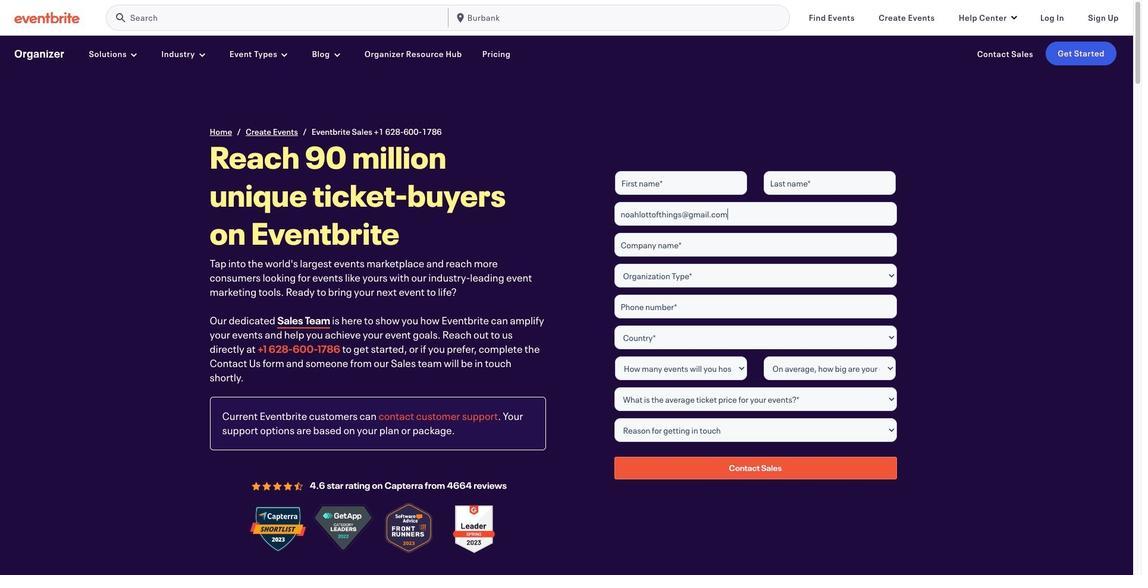 Task type: vqa. For each thing, say whether or not it's contained in the screenshot.
MINDSHOP™|STARTUPS: UNDERSTAND LEAN STARTUP VS. DESIGN THINKING VS. AGILE PRIMARY IMAGE
no



Task type: describe. For each thing, give the bounding box(es) containing it.
secondary organizer element
[[0, 36, 1133, 71]]

find events element
[[809, 12, 855, 24]]



Task type: locate. For each thing, give the bounding box(es) containing it.
None submit
[[614, 458, 897, 480]]

Last name* text field
[[764, 171, 896, 195]]

create events element
[[879, 12, 935, 24]]

sign up element
[[1088, 12, 1119, 24]]

eventbrite image
[[14, 12, 80, 23]]

log in element
[[1041, 12, 1065, 24]]

Work Email* email field
[[614, 202, 897, 226]]

Company name* text field
[[614, 233, 897, 257]]

First name* text field
[[615, 171, 747, 195]]

Phone number* telephone field
[[614, 295, 897, 319]]



